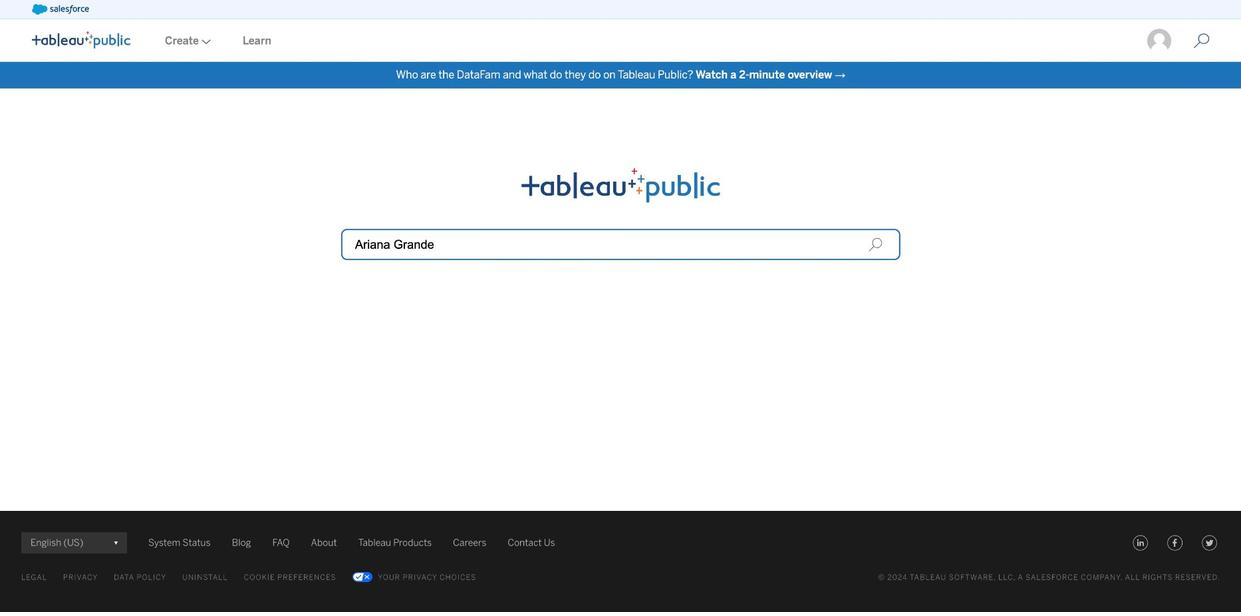 Task type: locate. For each thing, give the bounding box(es) containing it.
selected language element
[[31, 532, 118, 554]]

Search input field
[[342, 229, 900, 260]]

go to search image
[[1178, 33, 1226, 49]]

logo image
[[32, 31, 130, 48]]

search image
[[868, 237, 883, 252]]



Task type: vqa. For each thing, say whether or not it's contained in the screenshot.
See new and inspiring data visualizations featured every weekday element
no



Task type: describe. For each thing, give the bounding box(es) containing it.
salesforce logo image
[[32, 4, 89, 15]]

gary.orlando image
[[1147, 28, 1173, 54]]

create image
[[199, 39, 211, 44]]



